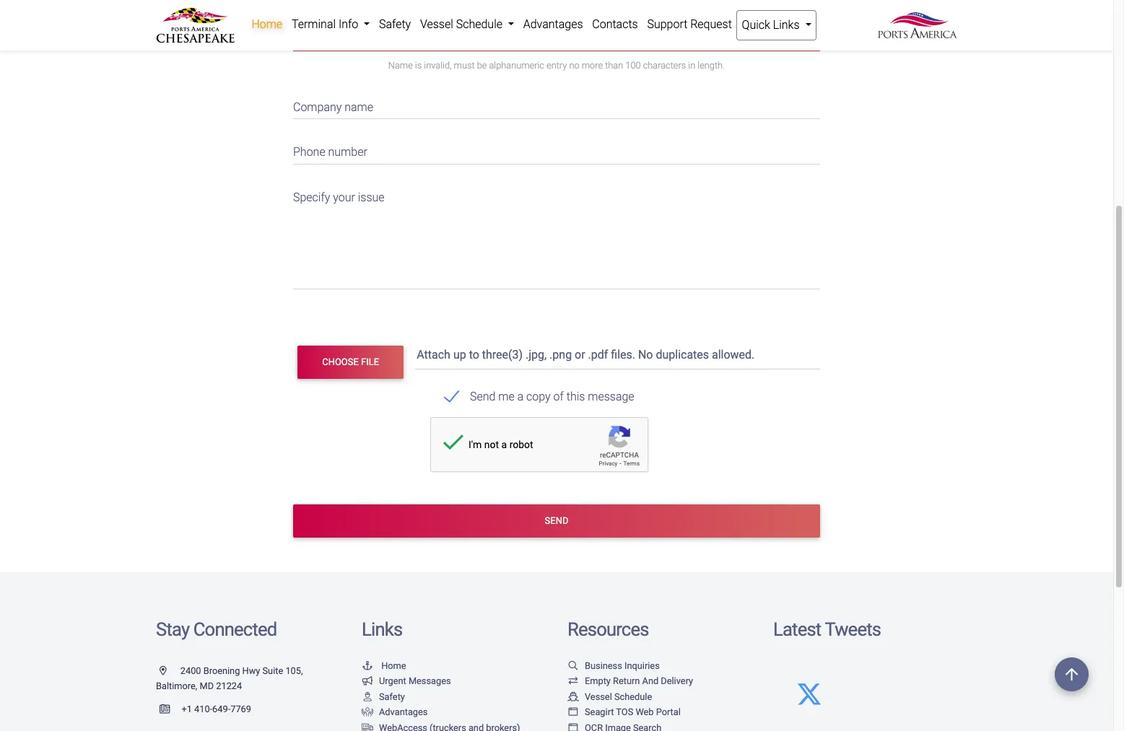 Task type: vqa. For each thing, say whether or not it's contained in the screenshot.
the Valid Booking Number
no



Task type: locate. For each thing, give the bounding box(es) containing it.
choose
[[322, 357, 359, 368]]

1 horizontal spatial vessel schedule link
[[568, 692, 652, 703]]

than
[[605, 60, 623, 71]]

name down "terminal info"
[[314, 32, 343, 46]]

0 vertical spatial browser image
[[568, 709, 579, 718]]

tos
[[616, 707, 634, 718]]

1 horizontal spatial schedule
[[615, 692, 652, 703]]

0 vertical spatial advantages link
[[519, 10, 588, 39]]

home link
[[247, 10, 287, 39], [362, 660, 406, 671]]

1 horizontal spatial vessel
[[585, 692, 612, 703]]

1 horizontal spatial name
[[345, 100, 373, 114]]

request
[[691, 17, 732, 31]]

1 vertical spatial vessel
[[585, 692, 612, 703]]

seagirt
[[585, 707, 614, 718]]

1 horizontal spatial advantages link
[[519, 10, 588, 39]]

links right quick
[[773, 18, 800, 32]]

0 vertical spatial safety
[[379, 17, 411, 31]]

0 horizontal spatial links
[[362, 619, 402, 640]]

safety link down urgent
[[362, 692, 405, 703]]

safety up the "name"
[[379, 17, 411, 31]]

user hard hat image
[[362, 693, 373, 702]]

2400 broening hwy suite 105, baltimore, md 21224 link
[[156, 666, 303, 692]]

name
[[314, 32, 343, 46], [345, 100, 373, 114]]

0 vertical spatial schedule
[[456, 17, 503, 31]]

1 vertical spatial name
[[345, 100, 373, 114]]

advantages up name is invalid, must be alphanumeric entry no more than 100 characters in length.
[[523, 17, 583, 31]]

links
[[773, 18, 800, 32], [362, 619, 402, 640]]

home link up urgent
[[362, 660, 406, 671]]

2400 broening hwy suite 105, baltimore, md 21224
[[156, 666, 303, 692]]

schedule inside vessel schedule link
[[456, 17, 503, 31]]

0 vertical spatial advantages
[[523, 17, 583, 31]]

0 horizontal spatial home link
[[247, 10, 287, 39]]

characters
[[643, 60, 686, 71]]

truck container image
[[362, 724, 373, 732]]

0 horizontal spatial advantages
[[379, 707, 428, 718]]

browser image
[[568, 709, 579, 718], [568, 724, 579, 732]]

100
[[626, 60, 641, 71]]

1 horizontal spatial vessel schedule
[[585, 692, 652, 703]]

alphanumeric
[[489, 60, 545, 71]]

number
[[328, 145, 367, 159]]

name for full name
[[314, 32, 343, 46]]

me
[[499, 390, 515, 403]]

name is invalid, must be alphanumeric entry no more than 100 characters in length.
[[388, 60, 725, 71]]

advantages link
[[519, 10, 588, 39], [362, 707, 428, 718]]

vessel down empty
[[585, 692, 612, 703]]

1 vertical spatial home link
[[362, 660, 406, 671]]

1 vertical spatial safety link
[[362, 692, 405, 703]]

1 vertical spatial schedule
[[615, 692, 652, 703]]

vessel schedule link
[[416, 10, 519, 39], [568, 692, 652, 703]]

suite
[[263, 666, 283, 676]]

safety link up the "name"
[[375, 10, 416, 39]]

home link for terminal info link
[[247, 10, 287, 39]]

seagirt tos web portal link
[[568, 707, 681, 718]]

1 horizontal spatial home link
[[362, 660, 406, 671]]

vessel schedule
[[420, 17, 505, 31], [585, 692, 652, 703]]

vessel schedule link up must
[[416, 10, 519, 39]]

0 horizontal spatial home
[[252, 17, 282, 31]]

md
[[200, 681, 214, 692]]

0 vertical spatial safety link
[[375, 10, 416, 39]]

return
[[613, 676, 640, 687]]

hwy
[[242, 666, 260, 676]]

1 vertical spatial links
[[362, 619, 402, 640]]

baltimore,
[[156, 681, 197, 692]]

0 vertical spatial vessel schedule link
[[416, 10, 519, 39]]

advantages
[[523, 17, 583, 31], [379, 707, 428, 718]]

1 vertical spatial advantages
[[379, 707, 428, 718]]

0 horizontal spatial vessel schedule
[[420, 17, 505, 31]]

safety link
[[375, 10, 416, 39], [362, 692, 405, 703]]

empty return and delivery
[[585, 676, 693, 687]]

file
[[361, 357, 379, 368]]

name right company
[[345, 100, 373, 114]]

web
[[636, 707, 654, 718]]

advantages down urgent messages link
[[379, 707, 428, 718]]

1 horizontal spatial links
[[773, 18, 800, 32]]

inquiries
[[625, 660, 660, 671]]

terminal info link
[[287, 10, 375, 39]]

send button
[[293, 504, 820, 538]]

vessel
[[420, 17, 453, 31], [585, 692, 612, 703]]

vessel schedule up seagirt tos web portal link
[[585, 692, 652, 703]]

0 vertical spatial home
[[252, 17, 282, 31]]

send me a copy of this message
[[470, 390, 635, 403]]

21224
[[216, 681, 242, 692]]

full
[[293, 32, 311, 46]]

0 vertical spatial home link
[[247, 10, 287, 39]]

anchor image
[[362, 662, 373, 671]]

schedule up be
[[456, 17, 503, 31]]

0 horizontal spatial vessel schedule link
[[416, 10, 519, 39]]

invalid,
[[424, 60, 452, 71]]

1 vertical spatial home
[[381, 660, 406, 671]]

full name
[[293, 32, 343, 46]]

home
[[252, 17, 282, 31], [381, 660, 406, 671]]

0 vertical spatial vessel schedule
[[420, 17, 505, 31]]

home up urgent
[[381, 660, 406, 671]]

delivery
[[661, 676, 693, 687]]

support request link
[[643, 10, 737, 39]]

is
[[415, 60, 422, 71]]

terminal
[[292, 17, 336, 31]]

business inquiries
[[585, 660, 660, 671]]

1 horizontal spatial advantages
[[523, 17, 583, 31]]

2 browser image from the top
[[568, 724, 579, 732]]

1 vertical spatial browser image
[[568, 724, 579, 732]]

vessel up "invalid,"
[[420, 17, 453, 31]]

1 vertical spatial safety
[[379, 692, 405, 703]]

schedule
[[456, 17, 503, 31], [615, 692, 652, 703]]

0 vertical spatial links
[[773, 18, 800, 32]]

0 horizontal spatial schedule
[[456, 17, 503, 31]]

length.
[[698, 60, 725, 71]]

must
[[454, 60, 475, 71]]

0 vertical spatial name
[[314, 32, 343, 46]]

specify
[[293, 191, 330, 204]]

browser image inside seagirt tos web portal link
[[568, 709, 579, 718]]

links up anchor icon
[[362, 619, 402, 640]]

safety link for terminal info link
[[375, 10, 416, 39]]

seagirt tos web portal
[[585, 707, 681, 718]]

safety down urgent
[[379, 692, 405, 703]]

vessel schedule link up seagirt
[[568, 692, 652, 703]]

advantages link up name is invalid, must be alphanumeric entry no more than 100 characters in length.
[[519, 10, 588, 39]]

home left terminal
[[252, 17, 282, 31]]

support request
[[647, 17, 732, 31]]

home link left full
[[247, 10, 287, 39]]

quick
[[742, 18, 771, 32]]

0 horizontal spatial advantages link
[[362, 707, 428, 718]]

safety inside 'link'
[[379, 17, 411, 31]]

0 horizontal spatial name
[[314, 32, 343, 46]]

0 vertical spatial vessel
[[420, 17, 453, 31]]

schedule up seagirt tos web portal
[[615, 692, 652, 703]]

of
[[554, 390, 564, 403]]

message
[[588, 390, 635, 403]]

and
[[642, 676, 659, 687]]

safety
[[379, 17, 411, 31], [379, 692, 405, 703]]

vessel schedule up must
[[420, 17, 505, 31]]

advantages link down 'user hard hat' icon
[[362, 707, 428, 718]]

1 safety from the top
[[379, 17, 411, 31]]

1 browser image from the top
[[568, 709, 579, 718]]



Task type: describe. For each thing, give the bounding box(es) containing it.
this
[[567, 390, 585, 403]]

2 safety from the top
[[379, 692, 405, 703]]

send
[[470, 390, 496, 403]]

+1 410-649-7769
[[182, 704, 251, 715]]

home link for urgent messages link
[[362, 660, 406, 671]]

contacts
[[592, 17, 638, 31]]

copy
[[527, 390, 551, 403]]

specify your issue
[[293, 191, 385, 204]]

more
[[582, 60, 603, 71]]

1 vertical spatial vessel schedule link
[[568, 692, 652, 703]]

649-
[[212, 704, 231, 715]]

choose file
[[322, 357, 379, 368]]

empty
[[585, 676, 611, 687]]

Phone number text field
[[293, 136, 820, 164]]

0 horizontal spatial vessel
[[420, 17, 453, 31]]

quick links link
[[737, 10, 817, 40]]

no
[[569, 60, 580, 71]]

map marker alt image
[[160, 667, 178, 676]]

phone office image
[[160, 705, 182, 715]]

resources
[[568, 619, 649, 640]]

entry
[[547, 60, 567, 71]]

stay connected
[[156, 619, 277, 640]]

business inquiries link
[[568, 660, 660, 671]]

phone number
[[293, 145, 367, 159]]

bullhorn image
[[362, 678, 373, 687]]

phone
[[293, 145, 325, 159]]

search image
[[568, 662, 579, 671]]

contacts link
[[588, 10, 643, 39]]

tweets
[[825, 619, 881, 640]]

safety link for urgent messages link
[[362, 692, 405, 703]]

1 vertical spatial vessel schedule
[[585, 692, 652, 703]]

messages
[[409, 676, 451, 687]]

connected
[[193, 619, 277, 640]]

latest
[[773, 619, 821, 640]]

your
[[333, 191, 355, 204]]

Company name text field
[[293, 91, 820, 119]]

exchange image
[[568, 678, 579, 687]]

quick links
[[742, 18, 803, 32]]

hand receiving image
[[362, 709, 373, 718]]

105,
[[286, 666, 303, 676]]

name for company name
[[345, 100, 373, 114]]

+1
[[182, 704, 192, 715]]

support
[[647, 17, 688, 31]]

+1 410-649-7769 link
[[156, 704, 251, 715]]

send
[[545, 516, 569, 526]]

latest tweets
[[773, 619, 881, 640]]

company name
[[293, 100, 373, 114]]

empty return and delivery link
[[568, 676, 693, 687]]

company
[[293, 100, 342, 114]]

Attach up to three(3) .jpg, .png or .pdf files. No duplicates allowed. text field
[[415, 341, 823, 369]]

in
[[688, 60, 696, 71]]

Specify your issue text field
[[293, 182, 820, 289]]

ship image
[[568, 693, 579, 702]]

urgent messages link
[[362, 676, 451, 687]]

be
[[477, 60, 487, 71]]

broening
[[203, 666, 240, 676]]

Full name text field
[[293, 23, 820, 51]]

portal
[[656, 707, 681, 718]]

info
[[339, 17, 358, 31]]

2400
[[180, 666, 201, 676]]

terminal info
[[292, 17, 361, 31]]

410-
[[194, 704, 212, 715]]

issue
[[358, 191, 385, 204]]

1 vertical spatial advantages link
[[362, 707, 428, 718]]

urgent messages
[[379, 676, 451, 687]]

a
[[518, 390, 524, 403]]

links inside quick links link
[[773, 18, 800, 32]]

urgent
[[379, 676, 406, 687]]

stay
[[156, 619, 189, 640]]

7769
[[231, 704, 251, 715]]

go to top image
[[1055, 658, 1089, 692]]

business
[[585, 660, 622, 671]]

name
[[388, 60, 413, 71]]

1 horizontal spatial home
[[381, 660, 406, 671]]



